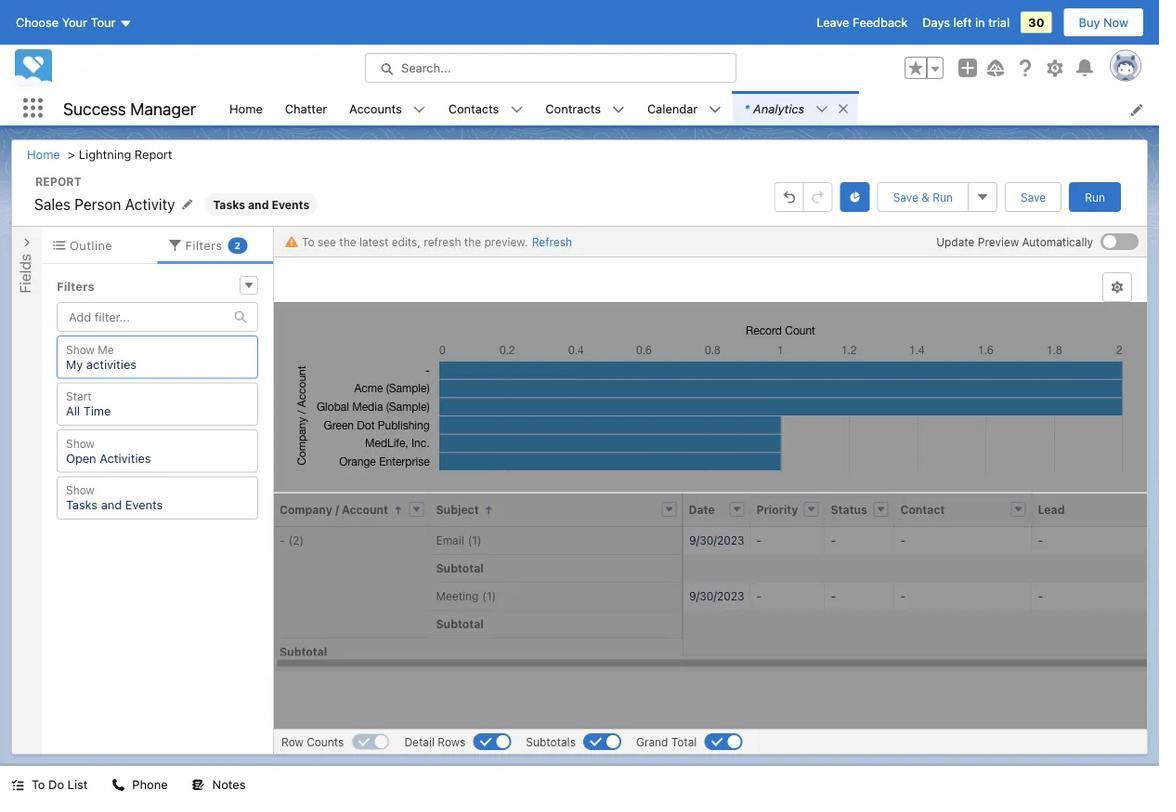 Task type: locate. For each thing, give the bounding box(es) containing it.
leave
[[817, 15, 850, 29]]

list
[[218, 91, 1160, 125]]

accounts link
[[338, 91, 413, 125]]

text default image inside phone button
[[112, 778, 125, 791]]

text default image left *
[[709, 103, 722, 116]]

text default image left "to"
[[11, 778, 24, 791]]

* analytics
[[745, 101, 805, 115]]

text default image right analytics
[[816, 103, 829, 116]]

text default image
[[816, 103, 829, 116], [413, 103, 426, 116], [709, 103, 722, 116], [11, 778, 24, 791]]

group
[[905, 57, 944, 79]]

buy now button
[[1064, 7, 1145, 37]]

text default image left notes
[[192, 778, 205, 791]]

leave feedback
[[817, 15, 908, 29]]

days
[[923, 15, 951, 29]]

text default image for calendar
[[709, 103, 722, 116]]

success
[[63, 98, 126, 118]]

search... button
[[365, 53, 737, 83]]

text default image down the search...
[[413, 103, 426, 116]]

chatter link
[[274, 91, 338, 125]]

text default image inside notes "button"
[[192, 778, 205, 791]]

contacts
[[449, 101, 499, 115]]

30
[[1029, 15, 1045, 29]]

text default image inside list item
[[838, 102, 851, 115]]

choose
[[16, 15, 59, 29]]

calendar link
[[637, 91, 709, 125]]

contracts link
[[535, 91, 612, 125]]

text default image inside calendar list item
[[709, 103, 722, 116]]

list item
[[734, 91, 859, 125]]

text default image
[[838, 102, 851, 115], [511, 103, 524, 116], [612, 103, 625, 116], [112, 778, 125, 791], [192, 778, 205, 791]]

text default image left the phone
[[112, 778, 125, 791]]

phone button
[[101, 766, 179, 803]]

left
[[954, 15, 973, 29]]

text default image inside to do list "button"
[[11, 778, 24, 791]]

text default image right contracts
[[612, 103, 625, 116]]

choose your tour
[[16, 15, 116, 29]]

in
[[976, 15, 986, 29]]

text default image inside contracts list item
[[612, 103, 625, 116]]

calendar list item
[[637, 91, 734, 125]]

list item containing *
[[734, 91, 859, 125]]

days left in trial
[[923, 15, 1010, 29]]

text default image inside accounts list item
[[413, 103, 426, 116]]

text default image right contacts
[[511, 103, 524, 116]]

search...
[[402, 61, 451, 75]]

to do list
[[32, 777, 88, 791]]

text default image right analytics
[[838, 102, 851, 115]]



Task type: describe. For each thing, give the bounding box(es) containing it.
manager
[[130, 98, 196, 118]]

text default image inside contacts list item
[[511, 103, 524, 116]]

list containing home
[[218, 91, 1160, 125]]

to do list button
[[0, 766, 99, 803]]

contracts list item
[[535, 91, 637, 125]]

phone
[[132, 777, 168, 791]]

tour
[[91, 15, 116, 29]]

leave feedback link
[[817, 15, 908, 29]]

home link
[[218, 91, 274, 125]]

contracts
[[546, 101, 601, 115]]

accounts list item
[[338, 91, 438, 125]]

choose your tour button
[[15, 7, 133, 37]]

contacts list item
[[438, 91, 535, 125]]

list
[[67, 777, 88, 791]]

accounts
[[350, 101, 402, 115]]

notes button
[[181, 766, 257, 803]]

text default image for accounts
[[413, 103, 426, 116]]

feedback
[[853, 15, 908, 29]]

analytics
[[754, 101, 805, 115]]

buy
[[1080, 15, 1101, 29]]

your
[[62, 15, 87, 29]]

to
[[32, 777, 45, 791]]

home
[[230, 101, 263, 115]]

buy now
[[1080, 15, 1129, 29]]

success manager
[[63, 98, 196, 118]]

notes
[[212, 777, 246, 791]]

now
[[1104, 15, 1129, 29]]

chatter
[[285, 101, 327, 115]]

text default image for *
[[816, 103, 829, 116]]

do
[[48, 777, 64, 791]]

*
[[745, 101, 750, 115]]

calendar
[[648, 101, 698, 115]]

contacts link
[[438, 91, 511, 125]]

trial
[[989, 15, 1010, 29]]



Task type: vqa. For each thing, say whether or not it's contained in the screenshot.
Phone
yes



